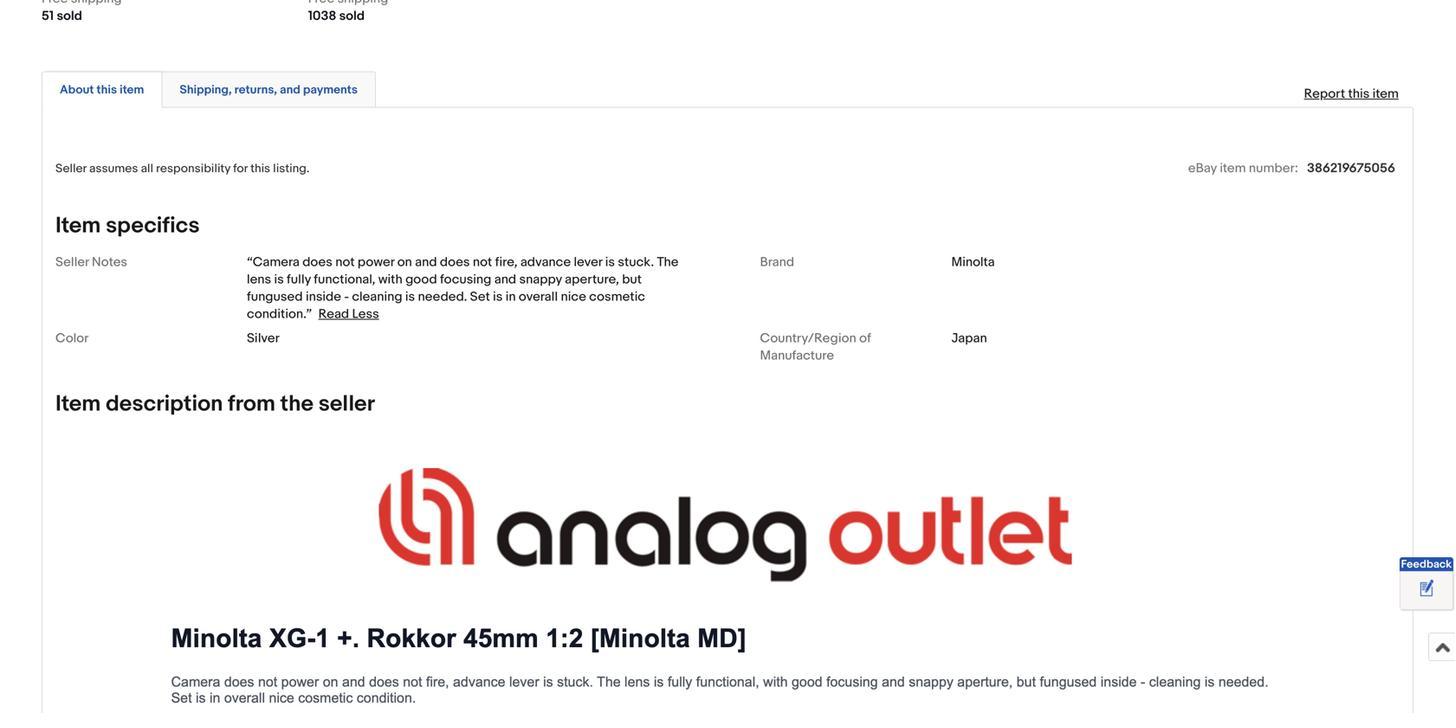 Task type: describe. For each thing, give the bounding box(es) containing it.
this for report
[[1349, 86, 1370, 102]]

country/region of manufacture
[[760, 331, 871, 364]]

responsibility
[[156, 162, 231, 176]]

seller for item specifics
[[55, 162, 87, 176]]

the
[[280, 391, 314, 418]]

seller
[[319, 391, 375, 418]]

1038 sold link
[[308, 0, 557, 25]]

for
[[233, 162, 248, 176]]

and inside button
[[280, 83, 300, 98]]

read
[[319, 307, 349, 322]]

notes
[[92, 255, 127, 270]]

nice
[[561, 289, 586, 305]]

fire,
[[495, 255, 518, 270]]

set
[[470, 289, 490, 305]]

cosmetic
[[589, 289, 645, 305]]

2 not from the left
[[473, 255, 492, 270]]

report this item
[[1304, 86, 1399, 102]]

cleaning
[[352, 289, 403, 305]]

1038
[[308, 8, 336, 24]]

about this item button
[[60, 82, 144, 98]]

fungused
[[247, 289, 303, 305]]

51 sold link
[[42, 0, 291, 25]]

ebay item number: 386219675056
[[1189, 161, 1396, 176]]

item for item description from the seller
[[55, 391, 101, 418]]

snappy
[[519, 272, 562, 287]]

is right lever
[[605, 255, 615, 270]]

1 not from the left
[[335, 255, 355, 270]]

with
[[378, 272, 403, 287]]

shipping,
[[180, 83, 232, 98]]

listing.
[[273, 162, 310, 176]]

1 does from the left
[[303, 255, 333, 270]]

condition."
[[247, 307, 312, 322]]

minolta
[[952, 255, 995, 270]]

sold for 1038 sold
[[339, 8, 365, 24]]

report this item link
[[1296, 78, 1408, 111]]

shipping, returns, and payments
[[180, 83, 358, 98]]

read less
[[319, 307, 379, 322]]

1 horizontal spatial this
[[250, 162, 270, 176]]

item for about this item
[[120, 83, 144, 98]]

description
[[106, 391, 223, 418]]

number:
[[1249, 161, 1299, 176]]

advance
[[521, 255, 571, 270]]

51
[[42, 8, 54, 24]]

color
[[55, 331, 89, 346]]

japan
[[952, 331, 987, 346]]

of
[[860, 331, 871, 346]]

read less button
[[319, 307, 379, 322]]

ebay
[[1189, 161, 1217, 176]]

-
[[344, 289, 349, 305]]

2 vertical spatial and
[[494, 272, 516, 287]]

is left in
[[493, 289, 503, 305]]



Task type: locate. For each thing, give the bounding box(es) containing it.
functional,
[[314, 272, 375, 287]]

1 vertical spatial and
[[415, 255, 437, 270]]

assumes
[[89, 162, 138, 176]]

sold inside 1038 sold text box
[[339, 8, 365, 24]]

1 vertical spatial seller
[[55, 255, 89, 270]]

1 sold from the left
[[57, 8, 82, 24]]

manufacture
[[760, 348, 834, 364]]

386219675056
[[1307, 161, 1396, 176]]

0 vertical spatial and
[[280, 83, 300, 98]]

about
[[60, 83, 94, 98]]

sold inside 51 sold text field
[[57, 8, 82, 24]]

0 horizontal spatial sold
[[57, 8, 82, 24]]

1 horizontal spatial sold
[[339, 8, 365, 24]]

inside
[[306, 289, 341, 305]]

seller assumes all responsibility for this listing.
[[55, 162, 310, 176]]

is down good
[[405, 289, 415, 305]]

item down color
[[55, 391, 101, 418]]

0 vertical spatial item
[[55, 213, 101, 239]]

2 horizontal spatial item
[[1373, 86, 1399, 102]]

0 horizontal spatial not
[[335, 255, 355, 270]]

all
[[141, 162, 153, 176]]

None text field
[[308, 0, 388, 8]]

1 seller from the top
[[55, 162, 87, 176]]

1 horizontal spatial and
[[415, 255, 437, 270]]

aperture,
[[565, 272, 619, 287]]

specifics
[[106, 213, 200, 239]]

the
[[657, 255, 679, 270]]

is up fungused
[[274, 272, 284, 287]]

0 horizontal spatial item
[[120, 83, 144, 98]]

sold right 51
[[57, 8, 82, 24]]

item inside 'button'
[[120, 83, 144, 98]]

this
[[97, 83, 117, 98], [1349, 86, 1370, 102], [250, 162, 270, 176]]

2 item from the top
[[55, 391, 101, 418]]

fully
[[287, 272, 311, 287]]

51 sold
[[42, 8, 82, 24]]

item up seller notes
[[55, 213, 101, 239]]

this right for
[[250, 162, 270, 176]]

stuck.
[[618, 255, 654, 270]]

returns,
[[234, 83, 277, 98]]

not
[[335, 255, 355, 270], [473, 255, 492, 270]]

item right report
[[1373, 86, 1399, 102]]

and down "fire,"
[[494, 272, 516, 287]]

seller
[[55, 162, 87, 176], [55, 255, 89, 270]]

and up good
[[415, 255, 437, 270]]

and
[[280, 83, 300, 98], [415, 255, 437, 270], [494, 272, 516, 287]]

country/region
[[760, 331, 857, 346]]

item right ebay
[[1220, 161, 1246, 176]]

silver
[[247, 331, 280, 346]]

not left "fire,"
[[473, 255, 492, 270]]

overall
[[519, 289, 558, 305]]

1038 sold
[[308, 8, 365, 24]]

shipping, returns, and payments button
[[180, 82, 358, 98]]

about this item
[[60, 83, 144, 98]]

seller for brand
[[55, 255, 89, 270]]

0 horizontal spatial does
[[303, 255, 333, 270]]

less
[[352, 307, 379, 322]]

this for about
[[97, 83, 117, 98]]

needed.
[[418, 289, 467, 305]]

payments
[[303, 83, 358, 98]]

1038 sold text field
[[308, 8, 365, 25]]

does
[[303, 255, 333, 270], [440, 255, 470, 270]]

does up fully
[[303, 255, 333, 270]]

this inside 'button'
[[97, 83, 117, 98]]

item right about
[[120, 83, 144, 98]]

report
[[1304, 86, 1346, 102]]

1 horizontal spatial not
[[473, 255, 492, 270]]

but
[[622, 272, 642, 287]]

2 does from the left
[[440, 255, 470, 270]]

this right report
[[1349, 86, 1370, 102]]

51 sold text field
[[42, 8, 82, 25]]

1 horizontal spatial item
[[1220, 161, 1246, 176]]

2 sold from the left
[[339, 8, 365, 24]]

lever
[[574, 255, 603, 270]]

item for report this item
[[1373, 86, 1399, 102]]

this right about
[[97, 83, 117, 98]]

2 seller from the top
[[55, 255, 89, 270]]

"camera does not power on and does not fire, advance lever is stuck. the lens is fully functional, with good focusing and snappy aperture, but fungused inside - cleaning is needed. set is in overall nice cosmetic condition."
[[247, 255, 679, 322]]

from
[[228, 391, 275, 418]]

item specifics
[[55, 213, 200, 239]]

lens
[[247, 272, 271, 287]]

seller notes
[[55, 255, 127, 270]]

on
[[397, 255, 412, 270]]

and right returns,
[[280, 83, 300, 98]]

1 item from the top
[[55, 213, 101, 239]]

1 horizontal spatial does
[[440, 255, 470, 270]]

item description from the seller
[[55, 391, 375, 418]]

sold
[[57, 8, 82, 24], [339, 8, 365, 24]]

item
[[120, 83, 144, 98], [1373, 86, 1399, 102], [1220, 161, 1246, 176]]

0 horizontal spatial and
[[280, 83, 300, 98]]

item
[[55, 213, 101, 239], [55, 391, 101, 418]]

seller left the assumes
[[55, 162, 87, 176]]

focusing
[[440, 272, 492, 287]]

power
[[358, 255, 395, 270]]

brand
[[760, 255, 795, 270]]

is
[[605, 255, 615, 270], [274, 272, 284, 287], [405, 289, 415, 305], [493, 289, 503, 305]]

seller left notes
[[55, 255, 89, 270]]

sold for 51 sold
[[57, 8, 82, 24]]

tab list
[[42, 68, 1414, 108]]

1 vertical spatial item
[[55, 391, 101, 418]]

2 horizontal spatial and
[[494, 272, 516, 287]]

sold right 1038
[[339, 8, 365, 24]]

good
[[406, 272, 437, 287]]

2 horizontal spatial this
[[1349, 86, 1370, 102]]

in
[[506, 289, 516, 305]]

0 vertical spatial seller
[[55, 162, 87, 176]]

None text field
[[42, 0, 122, 8]]

not up functional,
[[335, 255, 355, 270]]

"camera
[[247, 255, 300, 270]]

does up focusing
[[440, 255, 470, 270]]

tab list containing about this item
[[42, 68, 1414, 108]]

0 horizontal spatial this
[[97, 83, 117, 98]]

feedback
[[1402, 558, 1452, 572]]

item for item specifics
[[55, 213, 101, 239]]



Task type: vqa. For each thing, say whether or not it's contained in the screenshot.
Men's Hats Link
no



